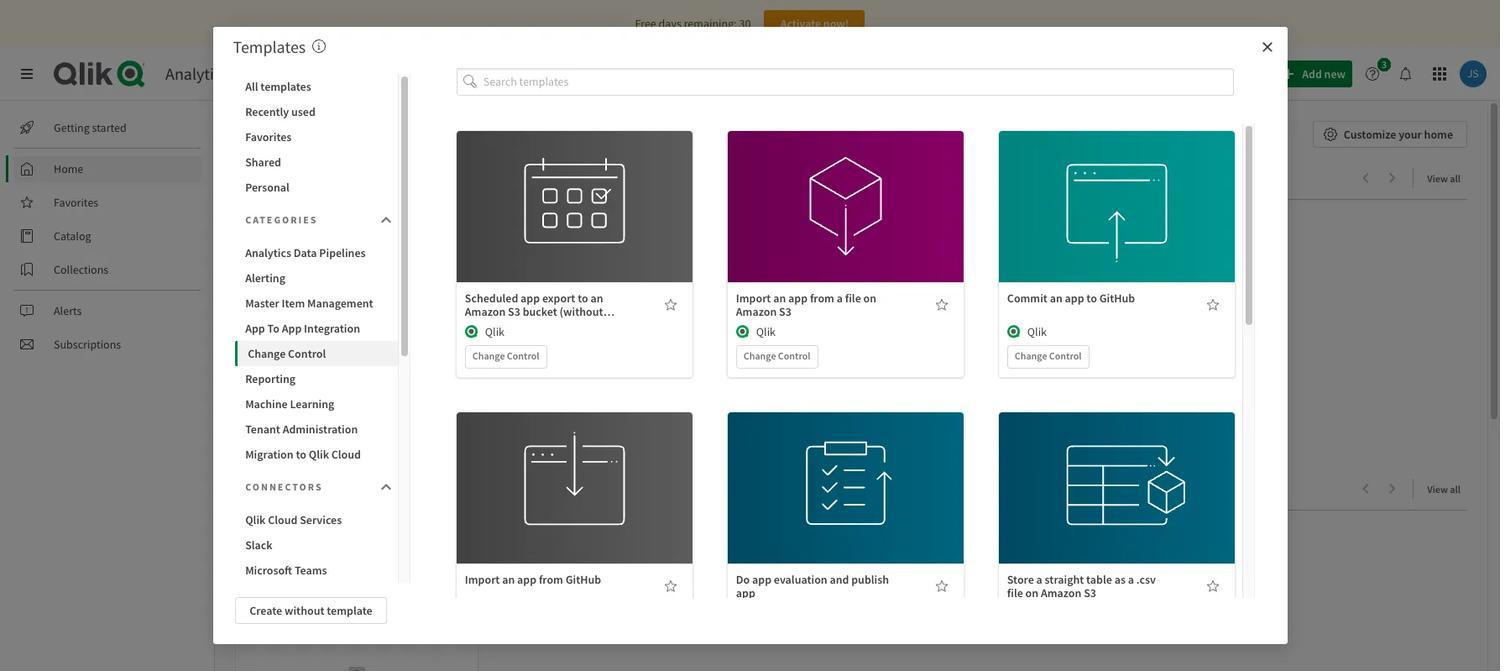 Task type: describe. For each thing, give the bounding box(es) containing it.
file inside store a straight table as a .csv file on amazon s3
[[1008, 585, 1024, 600]]

subscriptions link
[[13, 331, 202, 358]]

ago
[[351, 393, 367, 406]]

app to app integration
[[245, 321, 360, 336]]

activate now! link
[[765, 10, 865, 37]]

data
[[294, 245, 317, 260]]

shared
[[245, 155, 281, 170]]

change control for import an app from a file on amazon s3
[[744, 349, 811, 362]]

use for commit an app to github
[[1084, 180, 1103, 195]]

activate
[[781, 16, 821, 31]]

view for recently used
[[1428, 483, 1449, 496]]

all
[[245, 79, 258, 94]]

qlik cloud services
[[245, 512, 342, 527]]

recently inside home main content
[[259, 479, 321, 500]]

do
[[736, 572, 750, 587]]

amazon inside import an app from a file on amazon s3
[[736, 304, 777, 319]]

add to favorites image for store a straight table as a .csv file on amazon s3
[[1207, 579, 1220, 593]]

pipelines
[[319, 245, 366, 260]]

tenant
[[245, 422, 280, 437]]

add to favorites image for scheduled app export to an amazon s3 bucket (without data)
[[664, 298, 678, 311]]

view all link for analytics to explore
[[1428, 167, 1468, 188]]

qlik for scheduled
[[485, 324, 505, 339]]

integration
[[304, 321, 360, 336]]

getting started link
[[13, 114, 202, 141]]

to right the commit
[[1087, 290, 1098, 305]]

github for import an app from github
[[566, 572, 602, 587]]

view for analytics to explore
[[1428, 172, 1449, 185]]

s3 inside store a straight table as a .csv file on amazon s3
[[1084, 585, 1097, 600]]

use template button for commit an app to github
[[1065, 174, 1170, 201]]

data)
[[465, 317, 492, 332]]

template for store a straight table as a .csv file on amazon s3
[[1105, 462, 1151, 477]]

management
[[307, 296, 373, 311]]

move collection image
[[235, 480, 252, 497]]

without
[[285, 603, 325, 618]]

microsoft teams button
[[235, 558, 399, 583]]

connectors button
[[235, 470, 399, 504]]

qlik for import
[[757, 324, 776, 339]]

qlik cloud services button
[[235, 507, 399, 532]]

scheduled
[[465, 290, 518, 305]]

catalog link
[[13, 223, 202, 249]]

(without
[[560, 304, 604, 319]]

details button for import an app from a file on amazon s3
[[794, 211, 899, 238]]

amazon inside 'scheduled app export to an amazon s3 bucket (without data)'
[[465, 304, 506, 319]]

used inside home main content
[[325, 479, 359, 500]]

qlik image for scheduled app export to an amazon s3 bucket (without data)
[[465, 325, 479, 338]]

amazon inside store a straight table as a .csv file on amazon s3
[[1041, 585, 1082, 600]]

migration to qlik cloud button
[[235, 442, 399, 467]]

slack button
[[235, 532, 399, 558]]

use template button for scheduled app export to an amazon s3 bucket (without data)
[[522, 174, 627, 201]]

alerts link
[[13, 297, 202, 324]]

and
[[830, 572, 849, 587]]

file inside import an app from a file on amazon s3
[[846, 290, 862, 305]]

collections link
[[13, 256, 202, 283]]

publish
[[852, 572, 890, 587]]

use for import an app from github
[[541, 462, 560, 477]]

as
[[1115, 572, 1126, 587]]

import an app from a file on amazon s3
[[736, 290, 877, 319]]

templates are pre-built automations that help you automate common business workflows. get started by selecting one of the pre-built templates or choose the blank canvas to build an automation from scratch. image
[[313, 39, 326, 53]]

template inside button
[[327, 603, 373, 618]]

use for store a straight table as a .csv file on amazon s3
[[1084, 462, 1103, 477]]

alerting
[[245, 270, 286, 286]]

analytics for analytics data pipelines
[[245, 245, 291, 260]]

2 personal element from the top
[[344, 662, 370, 671]]

view all link for recently used
[[1428, 478, 1468, 499]]

favorites link
[[13, 189, 202, 216]]

details button for store a straight table as a .csv file on amazon s3
[[1065, 493, 1170, 520]]

2 app from the left
[[282, 321, 302, 336]]

create without template
[[250, 603, 373, 618]]

change control button
[[235, 341, 399, 366]]

started
[[92, 120, 127, 135]]

home main content
[[208, 101, 1501, 671]]

jacob simon element
[[246, 392, 261, 407]]

control for import an app from a file on amazon s3
[[778, 349, 811, 362]]

from for github
[[539, 572, 564, 587]]

analytics data pipelines
[[245, 245, 366, 260]]

first
[[246, 375, 269, 391]]

details for scheduled app export to an amazon s3 bucket (without data)
[[557, 217, 592, 232]]

master
[[245, 296, 279, 311]]

0 horizontal spatial services
[[232, 63, 290, 84]]

details for import an app from github
[[557, 499, 592, 514]]

to inside home main content
[[328, 168, 343, 189]]

analytics services
[[165, 63, 290, 84]]

recently used inside home main content
[[259, 479, 359, 500]]

all for analytics to explore
[[1451, 172, 1461, 185]]

updated 10 minutes ago
[[265, 393, 367, 406]]

commit
[[1008, 290, 1048, 305]]

store a straight table as a .csv file on amazon s3
[[1008, 572, 1156, 600]]

tenant administration
[[245, 422, 358, 437]]

create
[[250, 603, 282, 618]]

qlik image for import an app from a file on amazon s3
[[736, 325, 750, 338]]

details for store a straight table as a .csv file on amazon s3
[[1100, 499, 1135, 514]]

analytics for analytics services
[[165, 63, 229, 84]]

export
[[542, 290, 576, 305]]

.csv
[[1137, 572, 1156, 587]]

use template button for import an app from github
[[522, 456, 627, 483]]

now!
[[824, 16, 849, 31]]

favorites button
[[235, 124, 399, 150]]

app to app integration button
[[235, 316, 399, 341]]

use template for store a straight table as a .csv file on amazon s3
[[1084, 462, 1151, 477]]

change control inside button
[[248, 346, 326, 361]]

minutes
[[315, 393, 349, 406]]

30
[[740, 16, 751, 31]]

change for scheduled app export to an amazon s3 bucket (without data)
[[473, 349, 505, 362]]

change for commit an app to github
[[1015, 349, 1048, 362]]

remaining:
[[684, 16, 737, 31]]

all templates
[[245, 79, 311, 94]]

details button for commit an app to github
[[1065, 211, 1170, 238]]

use template for do app evaluation and publish app
[[813, 462, 879, 477]]

learning
[[290, 396, 335, 412]]

used inside recently used button
[[291, 104, 316, 119]]

use template for import an app from github
[[541, 462, 608, 477]]

add to favorites image for do app evaluation and publish app
[[935, 579, 949, 593]]

tenant administration button
[[235, 417, 399, 442]]

control for commit an app to github
[[1050, 349, 1082, 362]]

free
[[635, 16, 657, 31]]

master item management
[[245, 296, 373, 311]]

move collection image
[[235, 169, 252, 186]]

view all for analytics to explore
[[1428, 172, 1461, 185]]

personal
[[245, 180, 290, 195]]

on inside store a straight table as a .csv file on amazon s3
[[1026, 585, 1039, 600]]

analytics to explore
[[259, 168, 400, 189]]

insight
[[1186, 66, 1221, 81]]

an inside 'scheduled app export to an amazon s3 bucket (without data)'
[[591, 290, 604, 305]]

activate now!
[[781, 16, 849, 31]]

s3 inside import an app from a file on amazon s3
[[779, 304, 792, 319]]

details button for do app evaluation and publish app
[[794, 493, 899, 520]]

add to favorites image for commit an app to github
[[1207, 298, 1220, 311]]

use for import an app from a file on amazon s3
[[813, 180, 831, 195]]

an for import an app from a file on amazon s3
[[774, 290, 786, 305]]

subscriptions
[[54, 337, 121, 352]]

app inside import an app from a file on amazon s3
[[789, 290, 808, 305]]

qlik image for commit an app to github
[[1008, 325, 1021, 338]]

reporting button
[[235, 366, 399, 391]]

personal button
[[235, 175, 399, 200]]

updated
[[265, 393, 301, 406]]

to inside migration to qlik cloud button
[[296, 447, 307, 462]]

change control for scheduled app export to an amazon s3 bucket (without data)
[[473, 349, 540, 362]]

shared button
[[235, 150, 399, 175]]

connectors
[[245, 480, 323, 493]]

1 vertical spatial cloud
[[268, 512, 298, 527]]

home inside navigation pane element
[[54, 161, 83, 176]]

customize your home
[[1345, 127, 1454, 142]]

collections
[[54, 262, 109, 277]]

app inside 'scheduled app export to an amazon s3 bucket (without data)'
[[521, 290, 540, 305]]



Task type: vqa. For each thing, say whether or not it's contained in the screenshot.
Amazon inside the Store a straight table as a .csv file on Amazon S3
yes



Task type: locate. For each thing, give the bounding box(es) containing it.
do app evaluation and publish app
[[736, 572, 890, 600]]

control down 'scheduled app export to an amazon s3 bucket (without data)'
[[507, 349, 540, 362]]

github for commit an app to github
[[1100, 290, 1136, 305]]

details button
[[522, 211, 627, 238], [794, 211, 899, 238], [1065, 211, 1170, 238], [522, 493, 627, 520], [794, 493, 899, 520], [1065, 493, 1170, 520]]

0 vertical spatial analytics
[[165, 63, 229, 84]]

details for import an app from a file on amazon s3
[[829, 217, 863, 232]]

1 vertical spatial from
[[539, 572, 564, 587]]

2 add to favorites image from the left
[[935, 298, 949, 311]]

use template button for import an app from a file on amazon s3
[[794, 174, 899, 201]]

app
[[245, 321, 265, 336], [282, 321, 302, 336]]

1 horizontal spatial import
[[736, 290, 771, 305]]

analytics inside home main content
[[259, 168, 324, 189]]

import for import an app from github
[[465, 572, 500, 587]]

to
[[268, 321, 280, 336]]

control
[[288, 346, 326, 361], [507, 349, 540, 362], [778, 349, 811, 362], [1050, 349, 1082, 362]]

cloud down 'administration'
[[332, 447, 361, 462]]

home inside main content
[[235, 121, 287, 147]]

0 vertical spatial recently used
[[245, 104, 316, 119]]

change down the commit
[[1015, 349, 1048, 362]]

use template button
[[522, 174, 627, 201], [794, 174, 899, 201], [1065, 174, 1170, 201], [522, 456, 627, 483], [794, 456, 899, 483], [1065, 456, 1170, 483]]

change for import an app from a file on amazon s3
[[744, 349, 776, 362]]

favorites inside "button"
[[245, 129, 292, 144]]

2 horizontal spatial add to favorites image
[[1207, 298, 1220, 311]]

1 horizontal spatial qlik image
[[736, 325, 750, 338]]

add to favorites image left do
[[664, 579, 678, 593]]

navigation pane element
[[0, 108, 214, 365]]

0 vertical spatial recently
[[245, 104, 289, 119]]

change down import an app from a file on amazon s3
[[744, 349, 776, 362]]

2 horizontal spatial amazon
[[1041, 585, 1082, 600]]

1 vertical spatial services
[[300, 512, 342, 527]]

0 horizontal spatial cloud
[[268, 512, 298, 527]]

getting started
[[54, 120, 127, 135]]

getting
[[54, 120, 90, 135]]

use template for commit an app to github
[[1084, 180, 1151, 195]]

categories
[[245, 213, 318, 226]]

jacob simon image
[[246, 392, 261, 407]]

1 vertical spatial github
[[566, 572, 602, 587]]

0 vertical spatial view all link
[[1428, 167, 1468, 188]]

1 horizontal spatial s3
[[779, 304, 792, 319]]

2 horizontal spatial add to favorites image
[[1207, 579, 1220, 593]]

all templates button
[[235, 74, 399, 99]]

table
[[1087, 572, 1113, 587]]

cloud down the connectors
[[268, 512, 298, 527]]

1 app from the left
[[245, 321, 265, 336]]

1 vertical spatial analytics
[[259, 168, 324, 189]]

template for import an app from github
[[562, 462, 608, 477]]

personal element up ago
[[344, 351, 370, 378]]

change control
[[248, 346, 326, 361], [473, 349, 540, 362], [744, 349, 811, 362], [1015, 349, 1082, 362]]

github
[[1100, 290, 1136, 305], [566, 572, 602, 587]]

qlik image
[[465, 325, 479, 338], [736, 325, 750, 338], [1008, 325, 1021, 338]]

control down commit an app to github
[[1050, 349, 1082, 362]]

migration
[[245, 447, 294, 462]]

10
[[303, 393, 313, 406]]

1 horizontal spatial from
[[810, 290, 835, 305]]

2 horizontal spatial qlik image
[[1008, 325, 1021, 338]]

view all
[[1428, 172, 1461, 185], [1428, 483, 1461, 496]]

0 horizontal spatial github
[[566, 572, 602, 587]]

1 horizontal spatial on
[[1026, 585, 1039, 600]]

add to favorites image
[[664, 298, 678, 311], [935, 298, 949, 311], [1207, 298, 1220, 311]]

1 vertical spatial all
[[1451, 483, 1461, 496]]

1 horizontal spatial a
[[1037, 572, 1043, 587]]

use template for scheduled app export to an amazon s3 bucket (without data)
[[541, 180, 608, 195]]

to right export
[[578, 290, 589, 305]]

1 all from the top
[[1451, 172, 1461, 185]]

import inside import an app from a file on amazon s3
[[736, 290, 771, 305]]

use for scheduled app export to an amazon s3 bucket (without data)
[[541, 180, 560, 195]]

favorites
[[245, 129, 292, 144], [54, 195, 98, 210]]

master item management button
[[235, 291, 399, 316]]

categories button
[[235, 203, 399, 237]]

your
[[1399, 127, 1423, 142]]

0 horizontal spatial amazon
[[465, 304, 506, 319]]

1 horizontal spatial used
[[325, 479, 359, 500]]

0 horizontal spatial used
[[291, 104, 316, 119]]

recently used button
[[235, 99, 399, 124]]

import for import an app from a file on amazon s3
[[736, 290, 771, 305]]

add to favorites image right the .csv
[[1207, 579, 1220, 593]]

templates
[[233, 36, 306, 57]]

from for a
[[810, 290, 835, 305]]

change up reporting
[[248, 346, 286, 361]]

personal element down create without template button
[[344, 662, 370, 671]]

use template button for do app evaluation and publish app
[[794, 456, 899, 483]]

advisor
[[1224, 66, 1262, 81]]

1 horizontal spatial add to favorites image
[[935, 298, 949, 311]]

to left explore
[[328, 168, 343, 189]]

teams
[[295, 563, 327, 578]]

2 qlik image from the left
[[736, 325, 750, 338]]

to inside 'scheduled app export to an amazon s3 bucket (without data)'
[[578, 290, 589, 305]]

1 vertical spatial view all link
[[1428, 478, 1468, 499]]

1 add to favorites image from the left
[[664, 579, 678, 593]]

change inside button
[[248, 346, 286, 361]]

analytics services element
[[165, 63, 290, 84]]

qlik for commit
[[1028, 324, 1047, 339]]

1 horizontal spatial cloud
[[332, 447, 361, 462]]

qlik down the scheduled on the left
[[485, 324, 505, 339]]

1 horizontal spatial favorites
[[245, 129, 292, 144]]

qlik down the commit
[[1028, 324, 1047, 339]]

machine
[[245, 396, 288, 412]]

details for commit an app to github
[[1100, 217, 1135, 232]]

import
[[736, 290, 771, 305], [465, 572, 500, 587]]

0 vertical spatial all
[[1451, 172, 1461, 185]]

explore
[[346, 168, 400, 189]]

3 qlik image from the left
[[1008, 325, 1021, 338]]

view all link
[[1428, 167, 1468, 188], [1428, 478, 1468, 499]]

3 add to favorites image from the left
[[1207, 298, 1220, 311]]

0 horizontal spatial file
[[846, 290, 862, 305]]

details button for import an app from github
[[522, 493, 627, 520]]

0 vertical spatial home
[[235, 121, 287, 147]]

amazon
[[465, 304, 506, 319], [736, 304, 777, 319], [1041, 585, 1082, 600]]

1 horizontal spatial home
[[235, 121, 287, 147]]

qlik image down the commit
[[1008, 325, 1021, 338]]

personal element
[[344, 351, 370, 378], [344, 662, 370, 671]]

all for recently used
[[1451, 483, 1461, 496]]

alerting button
[[235, 265, 399, 291]]

days
[[659, 16, 682, 31]]

Search templates text field
[[484, 68, 1234, 95]]

app right to
[[282, 321, 302, 336]]

close sidebar menu image
[[20, 67, 34, 81]]

change control for commit an app to github
[[1015, 349, 1082, 362]]

store
[[1008, 572, 1035, 587]]

Search text field
[[861, 60, 1128, 88]]

services inside button
[[300, 512, 342, 527]]

qlik image down the scheduled on the left
[[465, 325, 479, 338]]

1 vertical spatial personal element
[[344, 662, 370, 671]]

details
[[557, 217, 592, 232], [829, 217, 863, 232], [1100, 217, 1135, 232], [557, 499, 592, 514], [829, 499, 863, 514], [1100, 499, 1135, 514]]

control down import an app from a file on amazon s3
[[778, 349, 811, 362]]

use template button for store a straight table as a .csv file on amazon s3
[[1065, 456, 1170, 483]]

item
[[282, 296, 305, 311]]

qlik down import an app from a file on amazon s3
[[757, 324, 776, 339]]

0 horizontal spatial from
[[539, 572, 564, 587]]

change control down import an app from a file on amazon s3
[[744, 349, 811, 362]]

0 horizontal spatial home
[[54, 161, 83, 176]]

favorites up catalog
[[54, 195, 98, 210]]

recently
[[245, 104, 289, 119], [259, 479, 321, 500]]

2 horizontal spatial a
[[1129, 572, 1135, 587]]

an
[[591, 290, 604, 305], [774, 290, 786, 305], [1050, 290, 1063, 305], [502, 572, 515, 587]]

1 horizontal spatial github
[[1100, 290, 1136, 305]]

view
[[1428, 172, 1449, 185], [1428, 483, 1449, 496]]

0 horizontal spatial qlik image
[[465, 325, 479, 338]]

analytics to explore link
[[259, 168, 407, 189]]

ask insight advisor button
[[1138, 60, 1269, 87]]

qlik
[[485, 324, 505, 339], [757, 324, 776, 339], [1028, 324, 1047, 339], [309, 447, 329, 462], [245, 512, 266, 527]]

1 view all link from the top
[[1428, 167, 1468, 188]]

microsoft teams
[[245, 563, 327, 578]]

analytics for analytics to explore
[[259, 168, 324, 189]]

1 personal element from the top
[[344, 351, 370, 378]]

1 add to favorites image from the left
[[664, 298, 678, 311]]

0 vertical spatial on
[[864, 290, 877, 305]]

analytics inside button
[[245, 245, 291, 260]]

migration to qlik cloud
[[245, 447, 361, 462]]

all
[[1451, 172, 1461, 185], [1451, 483, 1461, 496]]

0 horizontal spatial a
[[837, 290, 843, 305]]

evaluation
[[774, 572, 828, 587]]

0 horizontal spatial add to favorites image
[[664, 579, 678, 593]]

change control down the commit
[[1015, 349, 1082, 362]]

0 horizontal spatial import
[[465, 572, 500, 587]]

recently used inside button
[[245, 104, 316, 119]]

services up the slack button
[[300, 512, 342, 527]]

0 horizontal spatial add to favorites image
[[664, 298, 678, 311]]

2 all from the top
[[1451, 483, 1461, 496]]

used down all templates button at top left
[[291, 104, 316, 119]]

to
[[328, 168, 343, 189], [578, 290, 589, 305], [1087, 290, 1098, 305], [296, 447, 307, 462]]

0 vertical spatial view
[[1428, 172, 1449, 185]]

favorites inside navigation pane element
[[54, 195, 98, 210]]

straight
[[1045, 572, 1085, 587]]

recently used down "all templates"
[[245, 104, 316, 119]]

templates are pre-built automations that help you automate common business workflows. get started by selecting one of the pre-built templates or choose the blank canvas to build an automation from scratch. tooltip
[[313, 36, 326, 57]]

recently used link
[[259, 479, 366, 500]]

template for scheduled app export to an amazon s3 bucket (without data)
[[562, 180, 608, 195]]

alerts
[[54, 303, 82, 318]]

1 vertical spatial recently
[[259, 479, 321, 500]]

use
[[541, 180, 560, 195], [813, 180, 831, 195], [1084, 180, 1103, 195], [541, 462, 560, 477], [813, 462, 831, 477], [1084, 462, 1103, 477]]

1 horizontal spatial add to favorites image
[[935, 579, 949, 593]]

qlik up 'slack'
[[245, 512, 266, 527]]

2 view from the top
[[1428, 483, 1449, 496]]

0 vertical spatial personal element
[[344, 351, 370, 378]]

app inside home main content
[[271, 375, 290, 391]]

reporting
[[245, 371, 296, 386]]

recently used up qlik cloud services button at the left of the page
[[259, 479, 359, 500]]

searchbar element
[[834, 60, 1128, 88]]

0 horizontal spatial app
[[245, 321, 265, 336]]

0 vertical spatial github
[[1100, 290, 1136, 305]]

create without template button
[[235, 597, 387, 624]]

details for do app evaluation and publish app
[[829, 499, 863, 514]]

s3 inside 'scheduled app export to an amazon s3 bucket (without data)'
[[508, 304, 521, 319]]

control down app to app integration
[[288, 346, 326, 361]]

0 vertical spatial from
[[810, 290, 835, 305]]

an inside import an app from a file on amazon s3
[[774, 290, 786, 305]]

1 vertical spatial import
[[465, 572, 500, 587]]

1 vertical spatial view
[[1428, 483, 1449, 496]]

0 vertical spatial services
[[232, 63, 290, 84]]

a
[[837, 290, 843, 305], [1037, 572, 1043, 587], [1129, 572, 1135, 587]]

template for do app evaluation and publish app
[[834, 462, 879, 477]]

0 vertical spatial file
[[846, 290, 862, 305]]

use template for import an app from a file on amazon s3
[[813, 180, 879, 195]]

use for do app evaluation and publish app
[[813, 462, 831, 477]]

0 vertical spatial view all
[[1428, 172, 1461, 185]]

2 view all link from the top
[[1428, 478, 1468, 499]]

1 vertical spatial home
[[54, 161, 83, 176]]

import an app from github
[[465, 572, 602, 587]]

1 horizontal spatial app
[[282, 321, 302, 336]]

view all for recently used
[[1428, 483, 1461, 496]]

change down data)
[[473, 349, 505, 362]]

control inside button
[[288, 346, 326, 361]]

machine learning button
[[235, 391, 399, 417]]

template for import an app from a file on amazon s3
[[834, 180, 879, 195]]

0 horizontal spatial on
[[864, 290, 877, 305]]

0 vertical spatial favorites
[[245, 129, 292, 144]]

home up 'shared' on the left top
[[235, 121, 287, 147]]

home
[[1425, 127, 1454, 142]]

recently inside button
[[245, 104, 289, 119]]

1 vertical spatial favorites
[[54, 195, 98, 210]]

catalog
[[54, 228, 91, 244]]

commit an app to github
[[1008, 290, 1136, 305]]

on inside import an app from a file on amazon s3
[[864, 290, 877, 305]]

recently up qlik cloud services on the left bottom
[[259, 479, 321, 500]]

1 vertical spatial on
[[1026, 585, 1039, 600]]

slack
[[245, 538, 273, 553]]

2 add to favorites image from the left
[[935, 579, 949, 593]]

control for scheduled app export to an amazon s3 bucket (without data)
[[507, 349, 540, 362]]

services down templates
[[232, 63, 290, 84]]

an for import an app from github
[[502, 572, 515, 587]]

close image
[[1261, 40, 1275, 54]]

1 view all from the top
[[1428, 172, 1461, 185]]

change control down data)
[[473, 349, 540, 362]]

used up qlik cloud services button at the left of the page
[[325, 479, 359, 500]]

2 view all from the top
[[1428, 483, 1461, 496]]

favorites up 'shared' on the left top
[[245, 129, 292, 144]]

2 horizontal spatial s3
[[1084, 585, 1097, 600]]

app left to
[[245, 321, 265, 336]]

a inside import an app from a file on amazon s3
[[837, 290, 843, 305]]

template for commit an app to github
[[1105, 180, 1151, 195]]

add to favorites image for import an app from github
[[664, 579, 678, 593]]

add to favorites image for import an app from a file on amazon s3
[[935, 298, 949, 311]]

1 vertical spatial used
[[325, 479, 359, 500]]

0 horizontal spatial s3
[[508, 304, 521, 319]]

3 add to favorites image from the left
[[1207, 579, 1220, 593]]

1 horizontal spatial amazon
[[736, 304, 777, 319]]

home down getting
[[54, 161, 83, 176]]

qlik image down import an app from a file on amazon s3
[[736, 325, 750, 338]]

to down tenant administration
[[296, 447, 307, 462]]

1 qlik image from the left
[[465, 325, 479, 338]]

add to favorites image right publish in the right bottom of the page
[[935, 579, 949, 593]]

ask insight advisor
[[1166, 66, 1262, 81]]

analytics data pipelines button
[[235, 240, 399, 265]]

1 view from the top
[[1428, 172, 1449, 185]]

change control down to
[[248, 346, 326, 361]]

0 horizontal spatial favorites
[[54, 195, 98, 210]]

templates
[[261, 79, 311, 94]]

1 vertical spatial view all
[[1428, 483, 1461, 496]]

details button for scheduled app export to an amazon s3 bucket (without data)
[[522, 211, 627, 238]]

qlik down 'administration'
[[309, 447, 329, 462]]

1 vertical spatial file
[[1008, 585, 1024, 600]]

1 horizontal spatial file
[[1008, 585, 1024, 600]]

customize your home button
[[1313, 121, 1468, 148]]

ask
[[1166, 66, 1184, 81]]

an for commit an app to github
[[1050, 290, 1063, 305]]

add to favorites image
[[664, 579, 678, 593], [935, 579, 949, 593], [1207, 579, 1220, 593]]

0 vertical spatial used
[[291, 104, 316, 119]]

0 vertical spatial cloud
[[332, 447, 361, 462]]

from inside import an app from a file on amazon s3
[[810, 290, 835, 305]]

recently down "all templates"
[[245, 104, 289, 119]]

file
[[846, 290, 862, 305], [1008, 585, 1024, 600]]

1 vertical spatial recently used
[[259, 479, 359, 500]]

2 vertical spatial analytics
[[245, 245, 291, 260]]

0 vertical spatial import
[[736, 290, 771, 305]]

1 horizontal spatial services
[[300, 512, 342, 527]]



